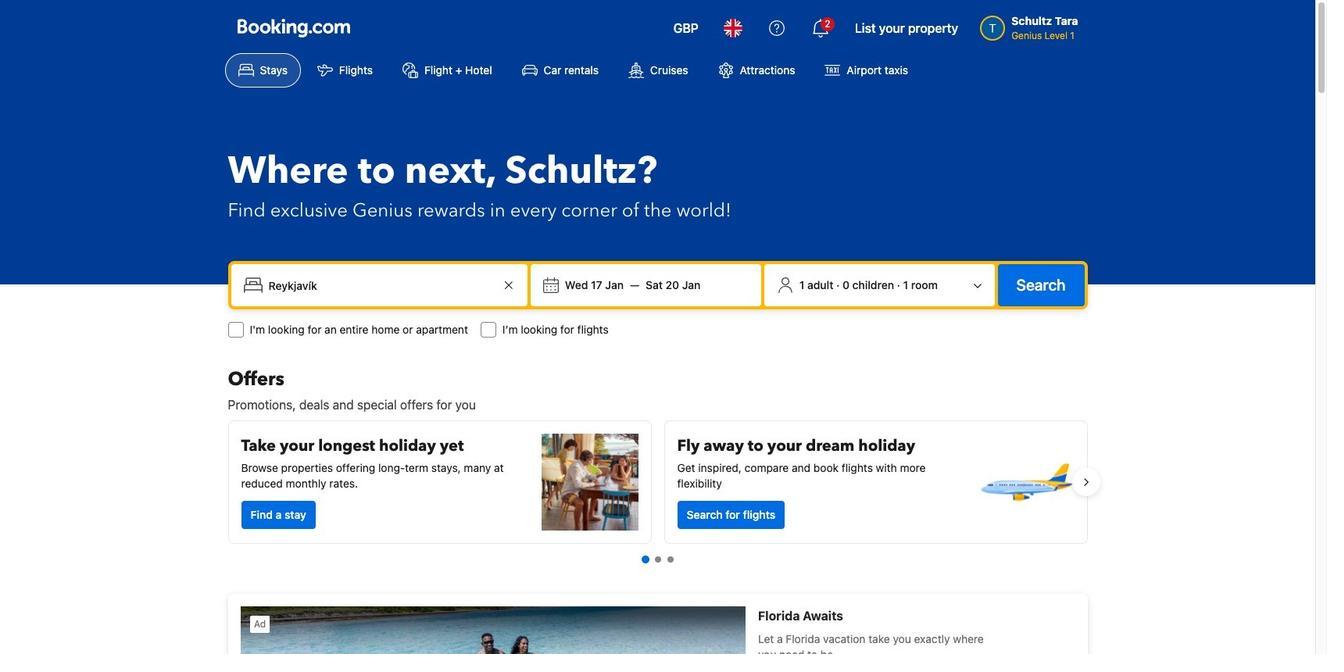 Task type: locate. For each thing, give the bounding box(es) containing it.
progress bar
[[642, 556, 674, 564]]

region
[[215, 414, 1100, 550]]

your account menu schultz tara genius level 1 element
[[981, 7, 1085, 43]]

booking.com image
[[237, 19, 350, 38]]

main content
[[215, 367, 1100, 654]]



Task type: vqa. For each thing, say whether or not it's contained in the screenshot.
Fly away to your dream holiday image
yes



Task type: describe. For each thing, give the bounding box(es) containing it.
fly away to your dream holiday image
[[978, 434, 1075, 531]]

take your longest holiday yet image
[[541, 434, 638, 531]]

Where are you going? field
[[262, 271, 500, 299]]



